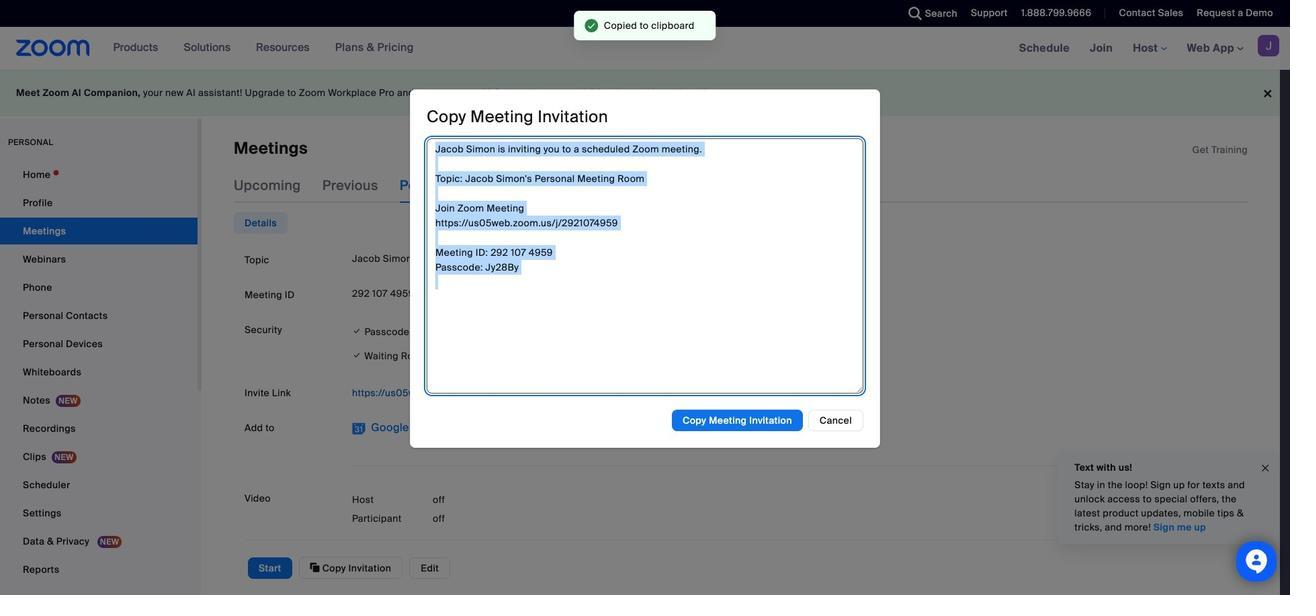 Task type: describe. For each thing, give the bounding box(es) containing it.
1 checked image from the top
[[352, 325, 362, 338]]

add to google calendar image
[[352, 422, 366, 436]]

success image
[[585, 19, 599, 32]]

btn image
[[480, 422, 493, 436]]

2 checked image from the top
[[352, 349, 362, 363]]

personal menu menu
[[0, 161, 198, 585]]

add to yahoo calendar image
[[637, 422, 650, 436]]



Task type: vqa. For each thing, say whether or not it's contained in the screenshot.
bottom checked image
yes



Task type: locate. For each thing, give the bounding box(es) containing it.
footer
[[0, 70, 1281, 116]]

tab
[[234, 213, 288, 234]]

copy image
[[310, 562, 320, 574]]

copy invitation content text field
[[427, 138, 864, 394]]

banner
[[0, 27, 1291, 71]]

application
[[1193, 143, 1249, 157], [352, 383, 1238, 404]]

close image
[[1261, 461, 1271, 476]]

meetings navigation
[[1010, 27, 1291, 71]]

0 vertical spatial application
[[1193, 143, 1249, 157]]

checked image
[[352, 325, 362, 338], [352, 349, 362, 363]]

tabs of meeting tab list
[[234, 168, 666, 203]]

product information navigation
[[103, 27, 424, 70]]

tab list
[[234, 213, 288, 234]]

0 vertical spatial checked image
[[352, 325, 362, 338]]

1 vertical spatial checked image
[[352, 349, 362, 363]]

heading
[[427, 106, 608, 127]]

1 vertical spatial application
[[352, 383, 1238, 404]]

dialog
[[410, 89, 881, 448]]



